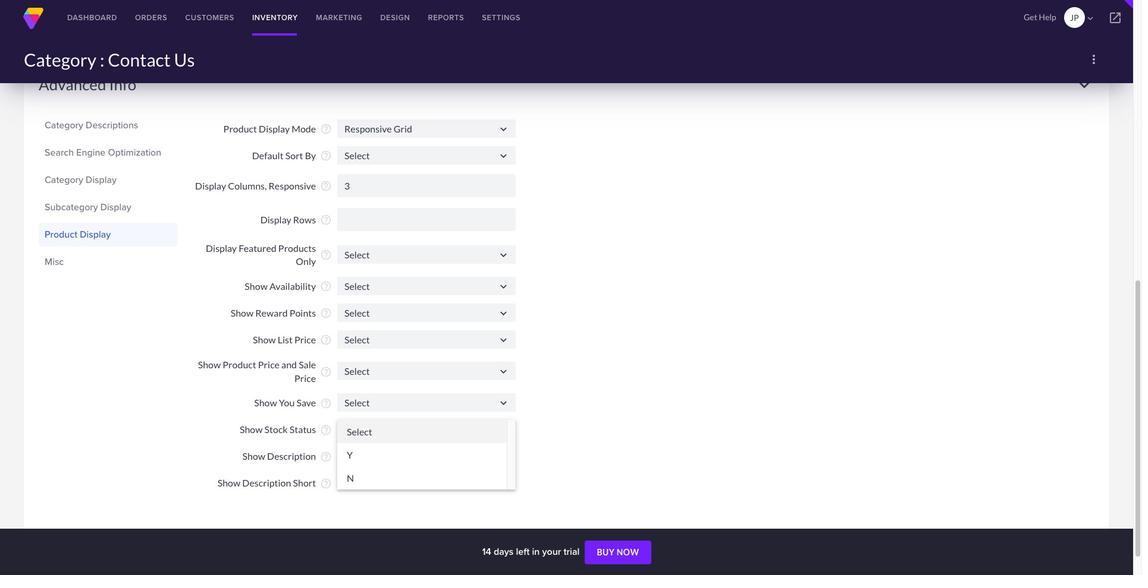 Task type: vqa. For each thing, say whether or not it's contained in the screenshot.
Settings
yes



Task type: describe. For each thing, give the bounding box(es) containing it.
description for help_outline
[[267, 451, 316, 463]]

 for show product price and sale price help_outline
[[497, 366, 510, 378]]

show for show availability help_outline
[[245, 281, 268, 292]]

price for and
[[258, 359, 280, 371]]

show for show description short help_outline
[[218, 478, 241, 489]]

your
[[542, 546, 561, 559]]

products
[[278, 243, 316, 254]]

11  from the top
[[497, 478, 510, 490]]

add for first add link from right
[[198, 11, 216, 21]]

help_outline inside show description help_outline
[[320, 451, 332, 463]]

category for category descriptions
[[45, 118, 83, 132]]

show product price and sale price help_outline
[[198, 359, 332, 384]]

dashboard
[[67, 12, 117, 23]]

orders
[[135, 12, 167, 23]]

in
[[532, 546, 540, 559]]

misc link
[[45, 252, 172, 272]]

show for show reward points help_outline
[[231, 308, 254, 319]]

now
[[617, 548, 639, 558]]


[[1085, 13, 1096, 24]]

buy
[[597, 548, 615, 558]]

help_outline inside display featured products only help_outline
[[320, 250, 332, 261]]

help_outline inside display columns, responsive help_outline
[[320, 180, 332, 192]]

only
[[296, 256, 316, 267]]

display down the subcategory display
[[80, 228, 111, 241]]

 for show availability help_outline
[[497, 281, 510, 293]]

more_vert
[[1087, 52, 1101, 67]]

subcategory display link
[[45, 197, 172, 218]]

search engine optimization
[[45, 146, 161, 159]]

days
[[494, 546, 514, 559]]

help_outline inside display rows help_outline
[[320, 214, 332, 226]]

get help
[[1024, 12, 1057, 22]]

show for show stock status help_outline
[[240, 424, 263, 436]]

display inside product display mode help_outline
[[259, 123, 290, 135]]

product for product display mode help_outline
[[223, 123, 257, 135]]

display inside display rows help_outline
[[260, 214, 291, 226]]

columns,
[[228, 180, 267, 192]]

14 days left in your trial
[[482, 546, 582, 559]]

short
[[293, 478, 316, 489]]

product for product display
[[45, 228, 77, 241]]

reports
[[428, 12, 464, 23]]

design
[[380, 12, 410, 23]]

featured
[[239, 243, 277, 254]]

category display link
[[45, 170, 172, 190]]

search
[[45, 146, 74, 159]]

contact
[[108, 49, 171, 70]]

product display link
[[45, 225, 172, 245]]

show for show list price help_outline
[[253, 335, 276, 346]]

trial
[[564, 546, 580, 559]]

list
[[278, 335, 293, 346]]

show for show description help_outline
[[242, 451, 265, 463]]

show list price help_outline
[[253, 335, 332, 347]]

responsive
[[269, 180, 316, 192]]

category descriptions
[[45, 118, 138, 132]]

 link
[[1098, 0, 1134, 36]]

show for show product price and sale price help_outline
[[198, 359, 221, 371]]

help_outline inside show reward points help_outline
[[320, 308, 332, 320]]

get
[[1024, 12, 1038, 22]]

info
[[109, 75, 136, 94]]

save
[[297, 398, 316, 409]]

status
[[290, 424, 316, 436]]

settings
[[482, 12, 521, 23]]

help_outline inside show stock status help_outline
[[320, 425, 332, 437]]

10  from the top
[[497, 451, 510, 463]]

buy now link
[[585, 542, 651, 565]]

 for show reward points help_outline
[[497, 307, 510, 320]]

points
[[290, 308, 316, 319]]

product display
[[45, 228, 111, 241]]

optimization
[[108, 146, 161, 159]]

 for show list price help_outline
[[497, 334, 510, 347]]

subcategory
[[45, 200, 98, 214]]

default
[[252, 150, 284, 161]]

product display mode help_outline
[[223, 123, 332, 135]]



Task type: locate. For each thing, give the bounding box(es) containing it.
help_outline inside show you save help_outline
[[320, 398, 332, 410]]

expand_more
[[1075, 75, 1095, 95]]

6  from the top
[[497, 334, 510, 347]]

inventory
[[252, 12, 298, 23]]

marketing
[[316, 12, 363, 23]]

 for show you save help_outline
[[497, 397, 510, 410]]

price left and
[[258, 359, 280, 371]]

1 vertical spatial product
[[45, 228, 77, 241]]

help_outline right "status"
[[320, 425, 332, 437]]

default sort by help_outline
[[252, 150, 332, 162]]

jp
[[1070, 12, 1079, 23]]

3 help_outline from the top
[[320, 180, 332, 192]]

add right orders
[[198, 11, 216, 21]]

us
[[174, 49, 195, 70]]

8  from the top
[[497, 397, 510, 410]]

2 help_outline from the top
[[320, 150, 332, 162]]

and
[[281, 359, 297, 371]]

help_outline inside default sort by help_outline
[[320, 150, 332, 162]]

category inside category descriptions link
[[45, 118, 83, 132]]

4 help_outline from the top
[[320, 214, 332, 226]]

11 help_outline from the top
[[320, 425, 332, 437]]

0 horizontal spatial add
[[64, 11, 82, 21]]

category for category display
[[45, 173, 83, 187]]

None number field
[[337, 174, 516, 197], [337, 208, 516, 231], [337, 174, 516, 197], [337, 208, 516, 231]]

product up misc
[[45, 228, 77, 241]]

add for 2nd add link from right
[[64, 11, 82, 21]]

9  from the top
[[497, 424, 510, 437]]

misc
[[45, 255, 64, 269]]


[[497, 123, 510, 135], [497, 150, 510, 162], [497, 249, 510, 262], [497, 281, 510, 293], [497, 307, 510, 320], [497, 334, 510, 347], [497, 366, 510, 378], [497, 397, 510, 410], [497, 424, 510, 437], [497, 451, 510, 463], [497, 478, 510, 490]]

description for short
[[242, 478, 291, 489]]

more_vert button
[[1082, 48, 1106, 71]]

category for category : contact us
[[24, 49, 96, 70]]

1 add from the left
[[64, 11, 82, 21]]

y
[[347, 450, 353, 461]]

rows
[[293, 214, 316, 226]]

reward
[[255, 308, 288, 319]]

show reward points help_outline
[[231, 308, 332, 320]]

show inside show product price and sale price help_outline
[[198, 359, 221, 371]]

advanced info
[[39, 75, 136, 94]]

1 vertical spatial description
[[242, 478, 291, 489]]

help_outline inside show product price and sale price help_outline
[[320, 366, 332, 378]]

help_outline right points
[[320, 308, 332, 320]]

display left rows
[[260, 214, 291, 226]]

6 help_outline from the top
[[320, 281, 332, 293]]

display inside display columns, responsive help_outline
[[195, 180, 226, 192]]

help_outline right the only
[[320, 250, 332, 261]]

n
[[347, 473, 354, 485]]

help_outline right list
[[320, 335, 332, 347]]

show inside show stock status help_outline
[[240, 424, 263, 436]]

help_outline right rows
[[320, 214, 332, 226]]

display featured products only help_outline
[[206, 243, 332, 267]]

1 horizontal spatial add link
[[186, 4, 227, 28]]

price right list
[[295, 335, 316, 346]]

2 vertical spatial category
[[45, 173, 83, 187]]

help_outline right mode
[[320, 123, 332, 135]]

stock
[[265, 424, 288, 436]]

customers
[[185, 12, 234, 23]]

help_outline inside the show availability help_outline
[[320, 281, 332, 293]]

display rows help_outline
[[260, 214, 332, 226]]

9 help_outline from the top
[[320, 366, 332, 378]]

description inside show description short help_outline
[[242, 478, 291, 489]]

1 help_outline from the top
[[320, 123, 332, 135]]

help_outline right responsive
[[320, 180, 332, 192]]

help_outline right save
[[320, 398, 332, 410]]

category : contact us
[[24, 49, 195, 70]]

price
[[295, 335, 316, 346], [258, 359, 280, 371], [295, 373, 316, 384]]

buy now
[[597, 548, 639, 558]]

 for display featured products only help_outline
[[497, 249, 510, 262]]

product
[[223, 123, 257, 135], [45, 228, 77, 241], [223, 359, 256, 371]]

price inside show list price help_outline
[[295, 335, 316, 346]]

description inside show description help_outline
[[267, 451, 316, 463]]

product left and
[[223, 359, 256, 371]]

category descriptions link
[[45, 115, 172, 135]]

display
[[259, 123, 290, 135], [86, 173, 117, 187], [195, 180, 226, 192], [100, 200, 131, 214], [260, 214, 291, 226], [80, 228, 111, 241], [206, 243, 237, 254]]

display down 'search engine optimization'
[[86, 173, 117, 187]]

select
[[347, 427, 372, 438]]

description
[[267, 451, 316, 463], [242, 478, 291, 489]]

 for product display mode help_outline
[[497, 123, 510, 135]]

add link up us
[[186, 4, 227, 28]]

2 add from the left
[[198, 11, 216, 21]]

price for help_outline
[[295, 335, 316, 346]]

help_outline right the sale
[[320, 366, 332, 378]]

add up category : contact us
[[64, 11, 82, 21]]

availability
[[270, 281, 316, 292]]

1  from the top
[[497, 123, 510, 135]]

you
[[279, 398, 295, 409]]

sort
[[285, 150, 303, 161]]

help
[[1039, 12, 1057, 22]]

category up search
[[45, 118, 83, 132]]

category down search
[[45, 173, 83, 187]]

description down show stock status help_outline
[[267, 451, 316, 463]]

10 help_outline from the top
[[320, 398, 332, 410]]

4  from the top
[[497, 281, 510, 293]]

2 add link from the left
[[186, 4, 227, 28]]

3  from the top
[[497, 249, 510, 262]]

left
[[516, 546, 530, 559]]

help_outline right short
[[320, 478, 332, 490]]

2  from the top
[[497, 150, 510, 162]]

show inside show description short help_outline
[[218, 478, 241, 489]]

show description short help_outline
[[218, 478, 332, 490]]

2 vertical spatial price
[[295, 373, 316, 384]]

2 vertical spatial product
[[223, 359, 256, 371]]

1 vertical spatial price
[[258, 359, 280, 371]]

show availability help_outline
[[245, 281, 332, 293]]

help_outline right "availability"
[[320, 281, 332, 293]]

1 horizontal spatial add
[[198, 11, 216, 21]]

show description help_outline
[[242, 451, 332, 463]]

0 horizontal spatial add link
[[52, 4, 94, 28]]

product up default
[[223, 123, 257, 135]]

display left "columns,"
[[195, 180, 226, 192]]

5 help_outline from the top
[[320, 250, 332, 261]]

1 add link from the left
[[52, 4, 94, 28]]

:
[[100, 49, 104, 70]]

display up default
[[259, 123, 290, 135]]

0 vertical spatial category
[[24, 49, 96, 70]]

category display
[[45, 173, 117, 187]]

sale
[[299, 359, 316, 371]]

display columns, responsive help_outline
[[195, 180, 332, 192]]

descriptions
[[86, 118, 138, 132]]

help_outline inside show list price help_outline
[[320, 335, 332, 347]]

14
[[482, 546, 491, 559]]

None text field
[[337, 146, 516, 165], [337, 331, 516, 349], [337, 394, 516, 412], [337, 146, 516, 165], [337, 331, 516, 349], [337, 394, 516, 412]]

product inside show product price and sale price help_outline
[[223, 359, 256, 371]]

show inside show description help_outline
[[242, 451, 265, 463]]

7  from the top
[[497, 366, 510, 378]]

category up advanced
[[24, 49, 96, 70]]

5  from the top
[[497, 307, 510, 320]]

8 help_outline from the top
[[320, 335, 332, 347]]

add link
[[52, 4, 94, 28], [186, 4, 227, 28]]

7 help_outline from the top
[[320, 308, 332, 320]]

help_outline inside product display mode help_outline
[[320, 123, 332, 135]]

12 help_outline from the top
[[320, 451, 332, 463]]

display left featured at the top left of page
[[206, 243, 237, 254]]

category
[[24, 49, 96, 70], [45, 118, 83, 132], [45, 173, 83, 187]]

help_outline right 'by'
[[320, 150, 332, 162]]

help_outline inside show description short help_outline
[[320, 478, 332, 490]]

display inside display featured products only help_outline
[[206, 243, 237, 254]]

add link up category : contact us
[[52, 4, 94, 28]]

 for show stock status help_outline
[[497, 424, 510, 437]]

help_outline
[[320, 123, 332, 135], [320, 150, 332, 162], [320, 180, 332, 192], [320, 214, 332, 226], [320, 250, 332, 261], [320, 281, 332, 293], [320, 308, 332, 320], [320, 335, 332, 347], [320, 366, 332, 378], [320, 398, 332, 410], [320, 425, 332, 437], [320, 451, 332, 463], [320, 478, 332, 490]]

add
[[64, 11, 82, 21], [198, 11, 216, 21]]


[[1109, 11, 1123, 25]]

product inside product display mode help_outline
[[223, 123, 257, 135]]

advanced
[[39, 75, 106, 94]]

show
[[245, 281, 268, 292], [231, 308, 254, 319], [253, 335, 276, 346], [198, 359, 221, 371], [254, 398, 277, 409], [240, 424, 263, 436], [242, 451, 265, 463], [218, 478, 241, 489]]

price down the sale
[[295, 373, 316, 384]]

show stock status help_outline
[[240, 424, 332, 437]]

subcategory display
[[45, 200, 131, 214]]

0 vertical spatial price
[[295, 335, 316, 346]]

 for default sort by help_outline
[[497, 150, 510, 162]]

dashboard link
[[58, 0, 126, 36]]

show for show you save help_outline
[[254, 398, 277, 409]]

None text field
[[337, 119, 516, 138], [337, 246, 516, 264], [337, 277, 516, 296], [337, 304, 516, 322], [337, 362, 516, 381], [337, 119, 516, 138], [337, 246, 516, 264], [337, 277, 516, 296], [337, 304, 516, 322], [337, 362, 516, 381]]

13 help_outline from the top
[[320, 478, 332, 490]]

by
[[305, 150, 316, 161]]

show inside show list price help_outline
[[253, 335, 276, 346]]

search engine optimization link
[[45, 143, 172, 163]]

mode
[[292, 123, 316, 135]]

show inside the show availability help_outline
[[245, 281, 268, 292]]

0 vertical spatial product
[[223, 123, 257, 135]]

help_outline left y
[[320, 451, 332, 463]]

show inside show you save help_outline
[[254, 398, 277, 409]]

show you save help_outline
[[254, 398, 332, 410]]

show inside show reward points help_outline
[[231, 308, 254, 319]]

engine
[[76, 146, 106, 159]]

display down the category display link
[[100, 200, 131, 214]]

1 vertical spatial category
[[45, 118, 83, 132]]

description down show description help_outline
[[242, 478, 291, 489]]

0 vertical spatial description
[[267, 451, 316, 463]]



